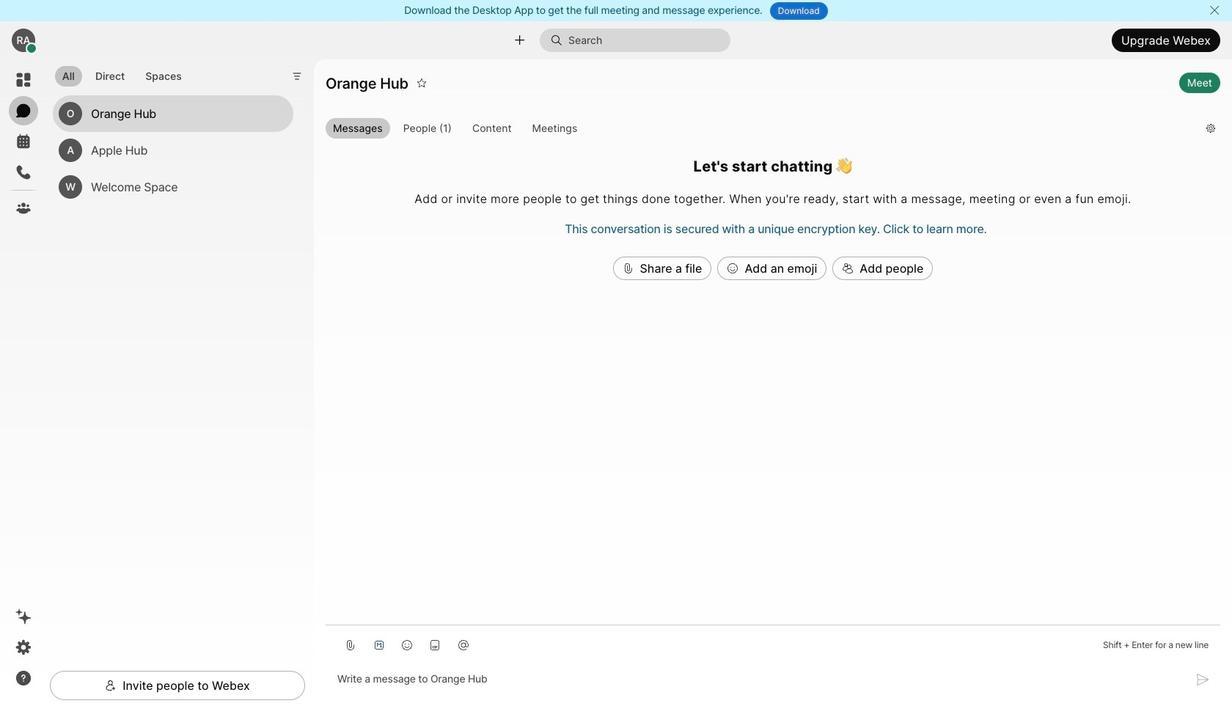 Task type: locate. For each thing, give the bounding box(es) containing it.
webex tab list
[[9, 65, 38, 223]]

apple hub list item
[[53, 132, 293, 168]]

tab list
[[51, 57, 193, 91]]

navigation
[[0, 59, 47, 706]]

message composer toolbar element
[[326, 625, 1220, 659]]

group
[[326, 118, 1195, 142]]

orange hub list item
[[53, 95, 293, 132]]



Task type: vqa. For each thing, say whether or not it's contained in the screenshot.
2nd untitled list item from the top of the page
no



Task type: describe. For each thing, give the bounding box(es) containing it.
cancel_16 image
[[1209, 4, 1220, 16]]

welcome space list item
[[53, 168, 293, 205]]



